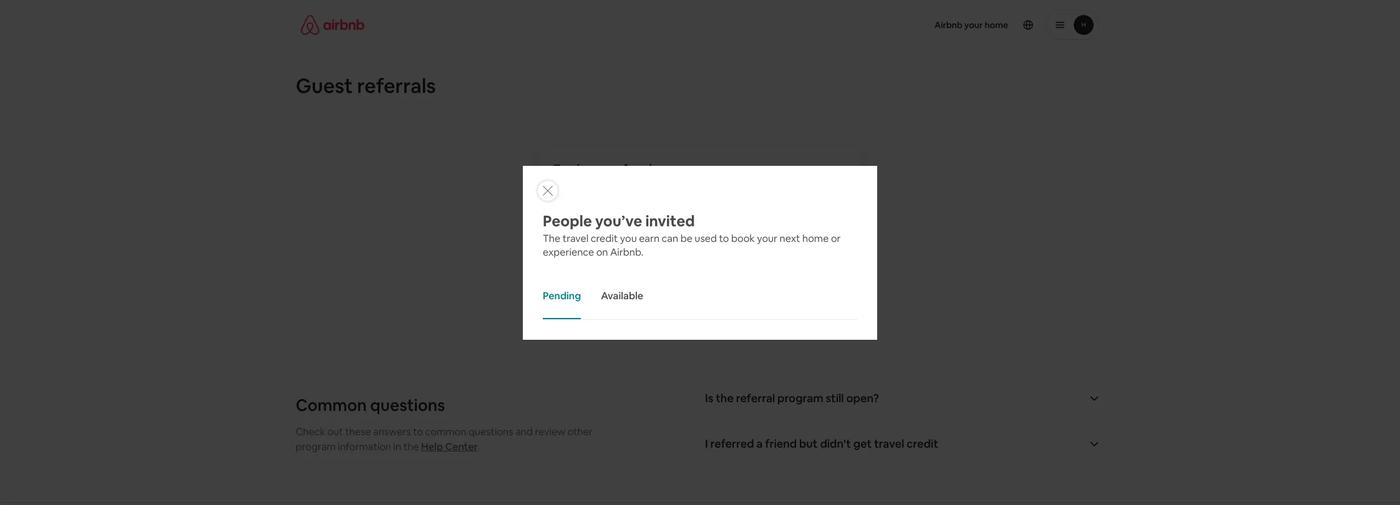Task type: describe. For each thing, give the bounding box(es) containing it.
profile element
[[715, 0, 1100, 50]]

to inside people you've invited the travel credit you earn can be used to book your next home or experience on airbnb.
[[719, 232, 729, 245]]

information
[[338, 441, 391, 454]]

track
[[553, 162, 583, 176]]

people you've invited the travel credit you earn can be used to book your next home or experience on airbnb.
[[543, 211, 841, 259]]

completed
[[553, 190, 606, 203]]

tab list containing pending
[[543, 274, 857, 320]]

close image
[[543, 186, 553, 196]]

a
[[757, 437, 763, 451]]

travel inside people you've invited the travel credit you earn can be used to book your next home or experience on airbnb.
[[563, 232, 589, 245]]

these
[[345, 426, 371, 439]]

guest referrals
[[296, 73, 436, 99]]

program inside 'check out these answers to common questions and review other program information in the'
[[296, 441, 336, 454]]

help center .
[[421, 441, 480, 454]]

out
[[327, 426, 343, 439]]

track your referrals
[[553, 162, 658, 176]]

help center link
[[421, 441, 478, 454]]

open?
[[847, 391, 879, 406]]

referral
[[736, 391, 775, 406]]

sign
[[553, 215, 573, 228]]

check out these answers to common questions and review other program information in the
[[296, 426, 593, 454]]

pending
[[543, 289, 581, 302]]

your inside people you've invited the travel credit you earn can be used to book your next home or experience on airbnb.
[[757, 232, 778, 245]]

to inside 'check out these answers to common questions and review other program information in the'
[[413, 426, 423, 439]]

common questions
[[296, 395, 445, 416]]

completed referrals
[[553, 190, 646, 203]]

referrals for guest referrals
[[357, 73, 436, 99]]

home
[[803, 232, 829, 245]]

referred
[[711, 437, 754, 451]]

help
[[421, 441, 443, 454]]

0 horizontal spatial questions
[[370, 395, 445, 416]]

the inside button
[[716, 391, 734, 406]]

invited
[[646, 211, 695, 231]]

0 vertical spatial your
[[586, 162, 610, 176]]

other
[[568, 426, 593, 439]]

common
[[296, 395, 367, 416]]

in
[[393, 441, 401, 454]]



Task type: locate. For each thing, give the bounding box(es) containing it.
and
[[516, 426, 533, 439]]

available button
[[601, 274, 644, 319]]

center
[[445, 441, 478, 454]]

is the referral program still open?
[[705, 391, 879, 406]]

0 vertical spatial travel
[[563, 232, 589, 245]]

experience
[[543, 246, 594, 259]]

is
[[705, 391, 714, 406]]

be
[[681, 232, 693, 245]]

questions inside 'check out these answers to common questions and review other program information in the'
[[469, 426, 513, 439]]

0 vertical spatial questions
[[370, 395, 445, 416]]

your
[[586, 162, 610, 176], [757, 232, 778, 245]]

your left next
[[757, 232, 778, 245]]

the right the is
[[716, 391, 734, 406]]

questions
[[370, 395, 445, 416], [469, 426, 513, 439]]

but
[[799, 437, 818, 451]]

airbnb.
[[610, 246, 644, 259]]

2 vertical spatial referrals
[[608, 190, 646, 203]]

1 vertical spatial your
[[757, 232, 778, 245]]

0 vertical spatial credit
[[591, 232, 618, 245]]

didn't
[[820, 437, 851, 451]]

the
[[716, 391, 734, 406], [404, 441, 419, 454]]

your up completed referrals
[[586, 162, 610, 176]]

travel up experience in the left of the page
[[563, 232, 589, 245]]

0 horizontal spatial your
[[586, 162, 610, 176]]

program down the check
[[296, 441, 336, 454]]

questions up . on the left of the page
[[469, 426, 513, 439]]

can
[[662, 232, 678, 245]]

credit up on at the left
[[591, 232, 618, 245]]

0 horizontal spatial the
[[404, 441, 419, 454]]

credit inside people you've invited the travel credit you earn can be used to book your next home or experience on airbnb.
[[591, 232, 618, 245]]

credit down is the referral program still open? button
[[907, 437, 938, 451]]

to right used
[[719, 232, 729, 245]]

1 vertical spatial referrals
[[612, 162, 658, 176]]

the right in
[[404, 441, 419, 454]]

1 vertical spatial the
[[404, 441, 419, 454]]

book
[[731, 232, 755, 245]]

the inside 'check out these answers to common questions and review other program information in the'
[[404, 441, 419, 454]]

1 horizontal spatial to
[[719, 232, 729, 245]]

0 horizontal spatial credit
[[591, 232, 618, 245]]

review
[[535, 426, 565, 439]]

answers
[[373, 426, 411, 439]]

program left still
[[778, 391, 824, 406]]

1 horizontal spatial program
[[778, 391, 824, 406]]

i
[[705, 437, 708, 451]]

travel inside i referred a friend but didn't get travel credit button
[[874, 437, 904, 451]]

or
[[831, 232, 841, 245]]

travel right get
[[874, 437, 904, 451]]

you've
[[595, 211, 642, 231]]

pending button
[[543, 274, 581, 319]]

is the referral program still open? button
[[705, 391, 1105, 406]]

credit
[[591, 232, 618, 245], [907, 437, 938, 451]]

referrals
[[357, 73, 436, 99], [612, 162, 658, 176], [608, 190, 646, 203]]

0 horizontal spatial program
[[296, 441, 336, 454]]

0 vertical spatial referrals
[[357, 73, 436, 99]]

common
[[425, 426, 466, 439]]

you
[[620, 232, 637, 245]]

get
[[854, 437, 872, 451]]

0 vertical spatial to
[[719, 232, 729, 245]]

people
[[543, 211, 592, 231]]

still
[[826, 391, 844, 406]]

1 vertical spatial travel
[[874, 437, 904, 451]]

1 horizontal spatial travel
[[874, 437, 904, 451]]

0 horizontal spatial travel
[[563, 232, 589, 245]]

questions up answers
[[370, 395, 445, 416]]

1 vertical spatial program
[[296, 441, 336, 454]]

next
[[780, 232, 800, 245]]

i referred a friend but didn't get travel credit
[[705, 437, 938, 451]]

on
[[596, 246, 608, 259]]

program
[[778, 391, 824, 406], [296, 441, 336, 454]]

1 horizontal spatial the
[[716, 391, 734, 406]]

to up help
[[413, 426, 423, 439]]

1 horizontal spatial questions
[[469, 426, 513, 439]]

credit inside button
[[907, 437, 938, 451]]

tab list
[[543, 274, 857, 320]]

1 vertical spatial questions
[[469, 426, 513, 439]]

the
[[543, 232, 561, 245]]

1 horizontal spatial your
[[757, 232, 778, 245]]

1 vertical spatial to
[[413, 426, 423, 439]]

friend
[[765, 437, 797, 451]]

travel
[[563, 232, 589, 245], [874, 437, 904, 451]]

to
[[719, 232, 729, 245], [413, 426, 423, 439]]

0 horizontal spatial to
[[413, 426, 423, 439]]

i referred a friend but didn't get travel credit button
[[705, 437, 1105, 452]]

ups
[[575, 215, 592, 228]]

.
[[478, 441, 480, 454]]

0 vertical spatial program
[[778, 391, 824, 406]]

guest
[[296, 73, 353, 99]]

1 horizontal spatial credit
[[907, 437, 938, 451]]

sign ups
[[553, 215, 592, 228]]

used
[[695, 232, 717, 245]]

referrals for completed referrals
[[608, 190, 646, 203]]

earn
[[639, 232, 660, 245]]

0 vertical spatial the
[[716, 391, 734, 406]]

1 vertical spatial credit
[[907, 437, 938, 451]]

available
[[601, 289, 644, 302]]

program inside button
[[778, 391, 824, 406]]

check
[[296, 426, 325, 439]]



Task type: vqa. For each thing, say whether or not it's contained in the screenshot.
shortcuts
no



